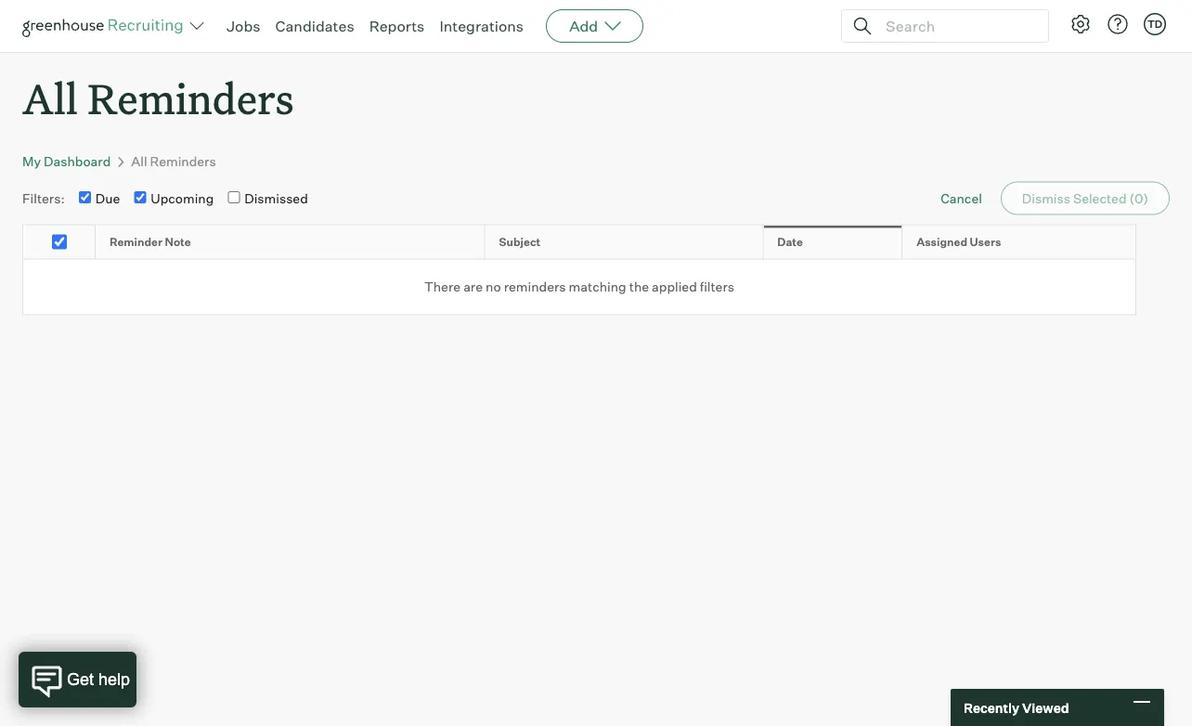 Task type: locate. For each thing, give the bounding box(es) containing it.
recently
[[964, 700, 1020, 716]]

filters
[[700, 279, 735, 295]]

all reminders
[[22, 71, 294, 125], [131, 153, 216, 170]]

all
[[22, 71, 78, 125], [131, 153, 147, 170]]

1 vertical spatial all reminders
[[131, 153, 216, 170]]

jobs
[[227, 17, 261, 35]]

reminders up all reminders link
[[87, 71, 294, 125]]

cancel
[[941, 190, 983, 206]]

all reminders up all reminders link
[[22, 71, 294, 125]]

note
[[165, 235, 191, 249]]

my dashboard
[[22, 153, 111, 170]]

the
[[630, 279, 649, 295]]

reminders up upcoming
[[150, 153, 216, 170]]

filters:
[[22, 190, 65, 206]]

candidates
[[275, 17, 355, 35]]

reminders
[[504, 279, 566, 295]]

Dismissed checkbox
[[228, 191, 240, 203]]

viewed
[[1023, 700, 1070, 716]]

all up my dashboard
[[22, 71, 78, 125]]

add
[[570, 17, 599, 35]]

all reminders up upcoming
[[131, 153, 216, 170]]

reminders
[[87, 71, 294, 125], [150, 153, 216, 170]]

date
[[778, 235, 804, 249]]

all up "upcoming" 'checkbox'
[[131, 153, 147, 170]]

recently viewed
[[964, 700, 1070, 716]]

None checkbox
[[52, 235, 67, 250]]

dismissed
[[245, 190, 308, 207]]

td button
[[1145, 13, 1167, 35]]

configure image
[[1070, 13, 1093, 35]]

1 vertical spatial all
[[131, 153, 147, 170]]

dashboard
[[44, 153, 111, 170]]

0 horizontal spatial all
[[22, 71, 78, 125]]

0 vertical spatial all reminders
[[22, 71, 294, 125]]

my dashboard link
[[22, 153, 111, 170]]

0 vertical spatial reminders
[[87, 71, 294, 125]]

Upcoming checkbox
[[134, 191, 146, 203]]

reminder note
[[110, 235, 191, 249]]

0 vertical spatial all
[[22, 71, 78, 125]]



Task type: vqa. For each thing, say whether or not it's contained in the screenshot.
The Jobs to the left
no



Task type: describe. For each thing, give the bounding box(es) containing it.
greenhouse recruiting image
[[22, 15, 190, 37]]

1 vertical spatial reminders
[[150, 153, 216, 170]]

matching
[[569, 279, 627, 295]]

users
[[970, 235, 1002, 249]]

upcoming
[[151, 190, 214, 207]]

reports link
[[369, 17, 425, 35]]

reports
[[369, 17, 425, 35]]

reminder
[[110, 235, 163, 249]]

td button
[[1141, 9, 1171, 39]]

integrations
[[440, 17, 524, 35]]

due
[[95, 190, 120, 207]]

Due checkbox
[[79, 191, 91, 203]]

no
[[486, 279, 501, 295]]

applied
[[652, 279, 698, 295]]

td
[[1148, 18, 1163, 30]]

there are no reminders matching the applied filters
[[425, 279, 735, 295]]

add button
[[546, 9, 644, 43]]

are
[[464, 279, 483, 295]]

my
[[22, 153, 41, 170]]

jobs link
[[227, 17, 261, 35]]

Search text field
[[882, 13, 1032, 39]]

there
[[425, 279, 461, 295]]

assigned
[[917, 235, 968, 249]]

all reminders link
[[131, 153, 216, 170]]

subject
[[499, 235, 541, 249]]

cancel link
[[941, 190, 983, 206]]

candidates link
[[275, 17, 355, 35]]

integrations link
[[440, 17, 524, 35]]

assigned users
[[917, 235, 1002, 249]]

1 horizontal spatial all
[[131, 153, 147, 170]]



